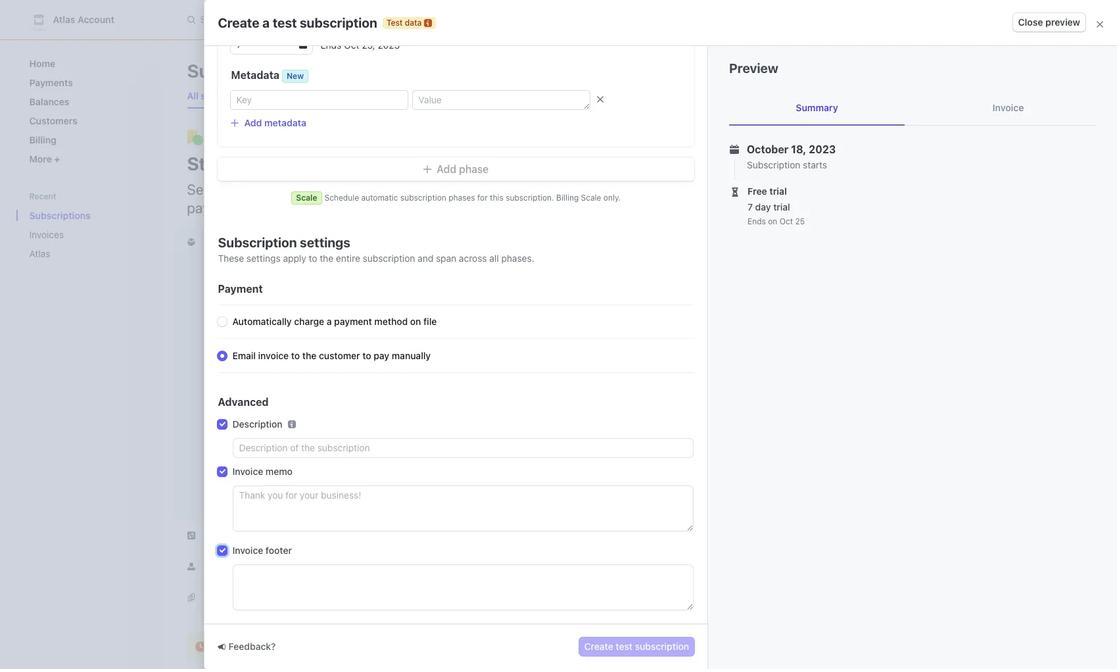 Task type: describe. For each thing, give the bounding box(es) containing it.
more button
[[24, 148, 150, 170]]

1 vertical spatial subscriptions
[[211, 132, 282, 143]]

2023 inside october 18, 2023 subscription starts
[[809, 143, 836, 155]]

view for provide a choice of escalating prices, based on tier of service.
[[216, 339, 237, 350]]

your for pricing
[[242, 236, 263, 247]]

email
[[233, 350, 256, 361]]

manually
[[392, 350, 431, 361]]

capture
[[468, 181, 516, 198]]

create for create test subscription
[[585, 641, 614, 652]]

and left accept
[[607, 181, 631, 198]]

billing for billing
[[29, 134, 56, 145]]

0 vertical spatial test
[[273, 15, 297, 30]]

the for determine price by the number of people using a subscription.
[[569, 302, 583, 313]]

prices
[[563, 402, 589, 413]]

svg image
[[424, 165, 432, 173]]

best
[[282, 288, 303, 299]]

invoices link
[[24, 224, 132, 245]]

the for email invoice to the customer to pay manually
[[303, 350, 317, 361]]

free trial 7 day trial ends on oct 25
[[748, 186, 805, 226]]

and inside create subscriptions, offer trials or discounts, and effortlessly manage recurring billing.
[[1001, 193, 1016, 205]]

svg image for create pricing
[[278, 486, 286, 494]]

0 vertical spatial 2023
[[378, 39, 400, 50]]

test data
[[387, 17, 422, 27]]

create for create a test subscription
[[218, 15, 260, 30]]

1 horizontal spatial scale
[[581, 193, 602, 203]]

by
[[556, 302, 566, 313]]

with
[[492, 642, 510, 653]]

a inside usage based charge customers based on how much they use in a billing cycle.
[[433, 402, 438, 413]]

view docs button for see products and prices guidance to help shape your pricing model.
[[478, 430, 547, 454]]

docs for charge customers based on how much they use in a billing cycle.
[[240, 439, 261, 450]]

globally.
[[252, 199, 303, 216]]

billing starter
[[817, 159, 876, 170]]

invoice footer
[[233, 545, 292, 556]]

view for see products and prices guidance to help shape your pricing model.
[[486, 439, 507, 450]]

atlas account button
[[29, 11, 128, 29]]

streamline
[[187, 153, 280, 174]]

more
[[29, 153, 54, 164]]

charge
[[294, 316, 324, 327]]

email invoice to the customer to pay manually
[[233, 350, 431, 361]]

preview
[[1046, 16, 1081, 28]]

price
[[532, 302, 554, 313]]

schedule
[[325, 193, 359, 203]]

invoice
[[258, 350, 289, 361]]

invoice for invoice footer
[[233, 545, 263, 556]]

your up "model"
[[312, 181, 339, 198]]

before
[[206, 257, 234, 268]]

start,
[[254, 257, 276, 268]]

and inside subscription settings these settings apply to the entire subscription and span across all phases.
[[418, 253, 434, 264]]

these
[[218, 253, 244, 264]]

Key text field
[[231, 91, 408, 109]]

common
[[329, 257, 366, 268]]

people
[[631, 302, 660, 313]]

0 horizontal spatial scale
[[296, 193, 317, 203]]

test for test clocks
[[280, 90, 299, 101]]

starter
[[846, 159, 876, 170]]

billing for billing starter
[[817, 159, 844, 170]]

usage based charge customers based on how much they use in a billing cycle.
[[216, 388, 438, 426]]

see products and prices guidance to help shape your pricing model.
[[486, 402, 712, 426]]

all
[[490, 253, 499, 264]]

a inside determine price by the number of people using a subscription.
[[688, 302, 693, 313]]

payments
[[29, 77, 73, 88]]

subscriptions,
[[835, 193, 895, 205]]

cycle.
[[244, 415, 269, 426]]

oct inside the free trial 7 day trial ends on oct 25
[[780, 216, 794, 226]]

2 of from the left
[[435, 302, 443, 313]]

add for add metadata
[[244, 117, 262, 128]]

revenue
[[554, 181, 604, 198]]

file
[[424, 316, 437, 327]]

billing up the 'schedule'
[[326, 153, 379, 174]]

2 vertical spatial recurring
[[369, 257, 407, 268]]

you
[[236, 257, 251, 268]]

billing right more
[[557, 193, 579, 203]]

customers
[[249, 402, 294, 413]]

pricing inside see products and prices guidance to help shape your pricing model.
[[486, 415, 515, 426]]

view docs for charge customers based on how much they use in a billing cycle.
[[216, 439, 261, 450]]

manage inside create subscriptions, offer trials or discounts, and effortlessly manage recurring billing.
[[854, 205, 888, 216]]

all subscriptions
[[187, 90, 261, 101]]

customer
[[319, 350, 360, 361]]

see
[[486, 402, 502, 413]]

add metadata button
[[231, 117, 307, 128]]

add for add phase
[[437, 163, 457, 175]]

create subscriptions, offer trials or discounts, and effortlessly manage recurring billing.
[[804, 193, 1016, 216]]

use
[[405, 402, 420, 413]]

subscription inside subscription settings these settings apply to the entire subscription and span across all phases.
[[363, 253, 415, 264]]

18,
[[792, 143, 807, 155]]

invoice for invoice
[[993, 102, 1025, 113]]

test inside button
[[616, 641, 633, 652]]

model
[[299, 236, 327, 247]]

view docs button for provide a choice of escalating prices, based on tier of service.
[[208, 330, 277, 354]]

simulate
[[326, 642, 362, 653]]

your for billing
[[284, 153, 323, 174]]

recent navigation links element
[[16, 191, 161, 265]]

products
[[504, 402, 542, 413]]

atlas for atlas
[[29, 248, 50, 259]]

feedback?
[[229, 641, 276, 652]]

how
[[338, 402, 356, 413]]

phase
[[459, 163, 489, 175]]

billing link
[[24, 129, 150, 151]]

subscription inside october 18, 2023 subscription starts
[[747, 159, 801, 170]]

escalating
[[300, 302, 343, 313]]

clocks
[[301, 90, 329, 101]]

0 vertical spatial subscriptions
[[187, 60, 307, 82]]

create test subscription
[[585, 641, 690, 652]]

a inside good-better-best provide a choice of escalating prices, based on tier of service.
[[251, 302, 256, 313]]

scenarios
[[392, 642, 433, 653]]

and left the simulate at bottom
[[308, 642, 324, 653]]

Search search field
[[179, 8, 550, 32]]

description
[[233, 418, 283, 430]]

billing right the simulate at bottom
[[365, 642, 390, 653]]

day
[[756, 201, 772, 213]]

apply
[[283, 253, 306, 264]]

manage inside streamline your billing workflows set up and manage your billing operations to capture more revenue and accept recurring payments globally.
[[258, 181, 308, 198]]

0 vertical spatial ends
[[321, 39, 342, 50]]

choice
[[258, 302, 286, 313]]

create for create pricing
[[211, 484, 240, 495]]

usage
[[216, 388, 247, 399]]

balances
[[29, 96, 69, 107]]

pricing left models.
[[410, 257, 439, 268]]

method
[[375, 316, 408, 327]]

better-
[[247, 288, 282, 299]]

view docs button for charge customers based on how much they use in a billing cycle.
[[208, 430, 277, 454]]

recent element
[[16, 205, 161, 265]]

guidance
[[592, 402, 631, 413]]

help
[[644, 402, 662, 413]]

using
[[663, 302, 686, 313]]

tab list containing all subscriptions
[[182, 84, 1049, 109]]

prices,
[[346, 302, 374, 313]]

all
[[187, 90, 199, 101]]

test clocks
[[280, 90, 329, 101]]

subscription inside button
[[635, 641, 690, 652]]

good-
[[216, 288, 247, 299]]

create test subscription button
[[579, 638, 695, 656]]



Task type: locate. For each thing, give the bounding box(es) containing it.
of left people
[[620, 302, 629, 313]]

recurring
[[680, 181, 737, 198], [890, 205, 929, 216], [369, 257, 407, 268]]

subscription settings these settings apply to the entire subscription and span across all phases.
[[218, 235, 535, 264]]

the right 'by'
[[569, 302, 583, 313]]

test left the integrations
[[214, 642, 231, 653]]

billing for billing scale
[[804, 230, 830, 241]]

to inside streamline your billing workflows set up and manage your billing operations to capture more revenue and accept recurring payments globally.
[[452, 181, 464, 198]]

metadata
[[264, 117, 307, 128]]

Value text field
[[413, 91, 590, 109]]

manage left offer
[[854, 205, 888, 216]]

create inside button
[[585, 641, 614, 652]]

pricing inside dropdown button
[[265, 236, 296, 247]]

billing up more
[[29, 134, 56, 145]]

view down determine
[[486, 339, 507, 350]]

test your integrations and simulate billing scenarios through time with
[[214, 642, 510, 653]]

0 vertical spatial invoice
[[993, 102, 1025, 113]]

create a test subscription
[[218, 15, 378, 30]]

billing inside billing link
[[29, 134, 56, 145]]

0 vertical spatial based
[[377, 302, 403, 313]]

docs for provide a choice of escalating prices, based on tier of service.
[[240, 339, 261, 350]]

1 vertical spatial ends
[[748, 216, 766, 226]]

automatically
[[233, 316, 292, 327]]

to down 'add phase' at the left top
[[452, 181, 464, 198]]

subscription. inside determine price by the number of people using a subscription.
[[486, 315, 541, 326]]

and right discounts,
[[1001, 193, 1016, 205]]

on inside usage based charge customers based on how much they use in a billing cycle.
[[325, 402, 336, 413]]

None text field
[[234, 565, 694, 610]]

core navigation links element
[[24, 53, 150, 170]]

0 vertical spatial manage
[[258, 181, 308, 198]]

0 horizontal spatial 2023
[[378, 39, 400, 50]]

subscription up start,
[[218, 235, 297, 250]]

of right tier
[[435, 302, 443, 313]]

1 vertical spatial trial
[[774, 201, 791, 213]]

add
[[244, 117, 262, 128], [437, 163, 457, 175]]

your inside dropdown button
[[242, 236, 263, 247]]

the left entire
[[320, 253, 334, 264]]

billing scale
[[804, 230, 857, 241]]

view docs
[[216, 339, 261, 350], [486, 339, 530, 350], [216, 439, 261, 450], [486, 439, 530, 450]]

across
[[459, 253, 487, 264]]

subscriptions inside recent element
[[29, 210, 91, 221]]

0 horizontal spatial manage
[[258, 181, 308, 198]]

payments
[[187, 199, 249, 216]]

0 horizontal spatial settings
[[247, 253, 281, 264]]

2 horizontal spatial scale
[[833, 230, 857, 241]]

test
[[540, 41, 558, 49]]

balances link
[[24, 91, 150, 113]]

1 horizontal spatial oct
[[780, 216, 794, 226]]

25,
[[362, 39, 375, 50]]

the left "customer"
[[303, 350, 317, 361]]

0 vertical spatial oct
[[344, 39, 360, 50]]

the inside subscription settings these settings apply to the entire subscription and span across all phases.
[[320, 253, 334, 264]]

1 horizontal spatial recurring
[[680, 181, 737, 198]]

charge
[[216, 402, 247, 413]]

2 horizontal spatial based
[[377, 302, 403, 313]]

billing
[[326, 153, 379, 174], [342, 181, 379, 198], [216, 415, 241, 426], [365, 642, 390, 653]]

settings
[[300, 235, 351, 250], [247, 253, 281, 264]]

oct left 25,
[[344, 39, 360, 50]]

1 vertical spatial atlas
[[29, 248, 50, 259]]

view docs button for determine price by the number of people using a subscription.
[[478, 330, 547, 354]]

on down day
[[769, 216, 778, 226]]

atlas for atlas account
[[53, 14, 75, 25]]

trial right free
[[770, 186, 787, 197]]

0 vertical spatial subscription.
[[506, 193, 554, 203]]

test down the new
[[280, 90, 299, 101]]

0 vertical spatial trial
[[770, 186, 787, 197]]

recent
[[29, 191, 56, 201]]

your down metadata
[[284, 153, 323, 174]]

1 vertical spatial the
[[569, 302, 583, 313]]

view docs for provide a choice of escalating prices, based on tier of service.
[[216, 339, 261, 350]]

number
[[585, 302, 618, 313]]

the
[[320, 253, 334, 264], [569, 302, 583, 313], [303, 350, 317, 361]]

subscription. right this at the left top of page
[[506, 193, 554, 203]]

to for invoice
[[363, 350, 372, 361]]

25
[[796, 216, 805, 226]]

view docs down the "service."
[[216, 339, 261, 350]]

1 vertical spatial add
[[437, 163, 457, 175]]

ends inside the free trial 7 day trial ends on oct 25
[[748, 216, 766, 226]]

billing left operations
[[342, 181, 379, 198]]

0 horizontal spatial recurring
[[369, 257, 407, 268]]

view docs button down "description" in the left of the page
[[208, 430, 277, 454]]

based up customers
[[250, 388, 280, 399]]

starts
[[803, 159, 828, 170]]

pricing down invoice memo
[[242, 484, 272, 495]]

add metadata
[[244, 117, 307, 128]]

2 vertical spatial based
[[297, 402, 323, 413]]

2023 right 25,
[[378, 39, 400, 50]]

view for charge customers based on how much they use in a billing cycle.
[[216, 439, 237, 450]]

test for test data
[[387, 17, 403, 27]]

tab list containing summary
[[730, 91, 1097, 126]]

2 vertical spatial subscriptions
[[29, 210, 91, 221]]

atlas inside button
[[53, 14, 75, 25]]

view down see
[[486, 439, 507, 450]]

subscriptions
[[201, 90, 261, 101]]

subscription. down determine
[[486, 315, 541, 326]]

view down the "service."
[[216, 339, 237, 350]]

1 of from the left
[[289, 302, 297, 313]]

docs down model.
[[509, 439, 530, 450]]

on inside the free trial 7 day trial ends on oct 25
[[769, 216, 778, 226]]

to inside see products and prices guidance to help shape your pricing model.
[[633, 402, 642, 413]]

1 vertical spatial 2023
[[809, 143, 836, 155]]

1 horizontal spatial settings
[[300, 235, 351, 250]]

test clocks link
[[274, 87, 335, 105]]

to right invoice
[[291, 350, 300, 361]]

docs down determine
[[509, 339, 530, 350]]

2 horizontal spatial test
[[387, 17, 403, 27]]

atlas account
[[53, 14, 114, 25]]

subscription down the october
[[747, 159, 801, 170]]

recurring left free
[[680, 181, 737, 198]]

choose your pricing model
[[206, 236, 327, 247]]

based up method in the top left of the page
[[377, 302, 403, 313]]

billing
[[29, 134, 56, 145], [817, 159, 844, 170], [557, 193, 579, 203], [804, 230, 830, 241]]

model.
[[517, 415, 546, 426]]

pay
[[374, 350, 390, 361]]

before you start, learn about common recurring pricing models.
[[206, 257, 475, 268]]

docs for see products and prices guidance to help shape your pricing model.
[[509, 439, 530, 450]]

1 vertical spatial test
[[616, 641, 633, 652]]

1 horizontal spatial test
[[280, 90, 299, 101]]

1 vertical spatial invoice
[[233, 466, 263, 477]]

october
[[747, 143, 789, 155]]

add phase
[[437, 163, 489, 175]]

0 vertical spatial test
[[387, 17, 403, 27]]

ends oct 25, 2023
[[321, 39, 400, 50]]

recurring right entire
[[369, 257, 407, 268]]

2 horizontal spatial the
[[569, 302, 583, 313]]

0 horizontal spatial svg image
[[187, 238, 195, 246]]

1 vertical spatial manage
[[854, 205, 888, 216]]

1 vertical spatial subscription
[[218, 235, 297, 250]]

atlas inside recent element
[[29, 248, 50, 259]]

your right shape
[[693, 402, 712, 413]]

subscriptions down add metadata "button"
[[211, 132, 282, 143]]

svg image for choose your pricing model
[[187, 238, 195, 246]]

billing down charge
[[216, 415, 241, 426]]

a right the in
[[433, 402, 438, 413]]

through
[[436, 642, 469, 653]]

0 horizontal spatial the
[[303, 350, 317, 361]]

to inside subscription settings these settings apply to the entire subscription and span across all phases.
[[309, 253, 317, 264]]

oct left 25
[[780, 216, 794, 226]]

atlas link
[[24, 243, 132, 265]]

1 horizontal spatial manage
[[854, 205, 888, 216]]

to for products
[[633, 402, 642, 413]]

view docs down determine
[[486, 339, 530, 350]]

1 horizontal spatial 2023
[[809, 143, 836, 155]]

subscription inside subscription settings these settings apply to the entire subscription and span across all phases.
[[218, 235, 297, 250]]

0 vertical spatial atlas
[[53, 14, 75, 25]]

footer
[[266, 545, 292, 556]]

integrations
[[255, 642, 306, 653]]

view docs down "description" in the left of the page
[[216, 439, 261, 450]]

payment
[[218, 283, 263, 295]]

0 horizontal spatial of
[[289, 302, 297, 313]]

subscription
[[300, 15, 378, 30], [401, 193, 447, 203], [363, 253, 415, 264], [635, 641, 690, 652]]

determine
[[486, 302, 530, 313]]

trial
[[770, 186, 787, 197], [774, 201, 791, 213]]

create inside create subscriptions, offer trials or discounts, and effortlessly manage recurring billing.
[[804, 193, 832, 205]]

test left data
[[387, 17, 403, 27]]

offer
[[897, 193, 917, 205]]

provide
[[216, 302, 248, 313]]

1 vertical spatial svg image
[[278, 486, 286, 494]]

0 vertical spatial svg image
[[187, 238, 195, 246]]

2 vertical spatial the
[[303, 350, 317, 361]]

manage up globally.
[[258, 181, 308, 198]]

your for integrations
[[234, 642, 253, 653]]

to for settings
[[309, 253, 317, 264]]

add left metadata
[[244, 117, 262, 128]]

pricing up apply
[[265, 236, 296, 247]]

your up 'you'
[[242, 236, 263, 247]]

test for test your integrations and simulate billing scenarios through time with
[[214, 642, 231, 653]]

test inside tab list
[[280, 90, 299, 101]]

close
[[1019, 16, 1044, 28]]

to left help
[[633, 402, 642, 413]]

a down escalating
[[327, 316, 332, 327]]

create pricing
[[211, 484, 272, 495]]

0 horizontal spatial add
[[244, 117, 262, 128]]

invoice for invoice memo
[[233, 466, 263, 477]]

1 horizontal spatial the
[[320, 253, 334, 264]]

invoice inside tab list
[[993, 102, 1025, 113]]

free
[[748, 186, 768, 197]]

docs down automatically in the top of the page
[[240, 339, 261, 350]]

Thank you for your business! text field
[[234, 486, 694, 531]]

Description of the subscription text field
[[234, 439, 694, 457]]

close preview
[[1019, 16, 1081, 28]]

atlas down invoices
[[29, 248, 50, 259]]

models.
[[441, 257, 475, 268]]

time
[[471, 642, 490, 653]]

0 vertical spatial recurring
[[680, 181, 737, 198]]

svg image down memo
[[278, 486, 286, 494]]

0 horizontal spatial test
[[273, 15, 297, 30]]

settings up about
[[300, 235, 351, 250]]

invoices
[[29, 229, 64, 240]]

1 horizontal spatial test
[[616, 641, 633, 652]]

svg image left choose
[[187, 238, 195, 246]]

on inside good-better-best provide a choice of escalating prices, based on tier of service.
[[405, 302, 416, 313]]

trial right day
[[774, 201, 791, 213]]

view docs button down model.
[[478, 430, 547, 454]]

2023 up "starts"
[[809, 143, 836, 155]]

svg image
[[187, 238, 195, 246], [278, 486, 286, 494]]

recurring inside streamline your billing workflows set up and manage your billing operations to capture more revenue and accept recurring payments globally.
[[680, 181, 737, 198]]

learn
[[279, 257, 300, 268]]

a right search
[[263, 15, 270, 30]]

svg image inside 'choose your pricing model' dropdown button
[[187, 238, 195, 246]]

create for create subscriptions, offer trials or discounts, and effortlessly manage recurring billing.
[[804, 193, 832, 205]]

your left the integrations
[[234, 642, 253, 653]]

1 horizontal spatial svg image
[[278, 486, 286, 494]]

pricing
[[265, 236, 296, 247], [410, 257, 439, 268], [486, 415, 515, 426], [242, 484, 272, 495]]

a right using
[[688, 302, 693, 313]]

add inside button
[[437, 163, 457, 175]]

billing down 25
[[804, 230, 830, 241]]

recurring left the billing. on the right
[[890, 205, 929, 216]]

data
[[560, 41, 578, 49]]

1 horizontal spatial of
[[435, 302, 443, 313]]

subscriptions link
[[24, 205, 132, 226]]

2 vertical spatial invoice
[[233, 545, 263, 556]]

schedule automatic subscription phases for this subscription. billing scale only.
[[325, 193, 621, 203]]

pricing down see
[[486, 415, 515, 426]]

add phase button
[[218, 157, 695, 181]]

based inside good-better-best provide a choice of escalating prices, based on tier of service.
[[377, 302, 403, 313]]

0 horizontal spatial based
[[250, 388, 280, 399]]

summary
[[796, 102, 839, 113]]

add right svg icon
[[437, 163, 457, 175]]

subscriptions up subscriptions
[[187, 60, 307, 82]]

a up automatically in the top of the page
[[251, 302, 256, 313]]

1 horizontal spatial subscription
[[747, 159, 801, 170]]

1 vertical spatial test
[[280, 90, 299, 101]]

ends down day
[[748, 216, 766, 226]]

for
[[478, 193, 488, 203]]

2 vertical spatial test
[[214, 642, 231, 653]]

accept
[[634, 181, 677, 198]]

billing inside usage based charge customers based on how much they use in a billing cycle.
[[216, 415, 241, 426]]

metadata
[[231, 69, 280, 81]]

trials
[[920, 193, 940, 205]]

on left how on the left bottom of the page
[[325, 402, 336, 413]]

and left prices
[[545, 402, 561, 413]]

0 horizontal spatial atlas
[[29, 248, 50, 259]]

billing.
[[931, 205, 959, 216]]

and left 'span'
[[418, 253, 434, 264]]

1 horizontal spatial ends
[[748, 216, 766, 226]]

settings down 'choose your pricing model'
[[247, 253, 281, 264]]

1 vertical spatial oct
[[780, 216, 794, 226]]

2 horizontal spatial recurring
[[890, 205, 929, 216]]

invoice
[[993, 102, 1025, 113], [233, 466, 263, 477], [233, 545, 263, 556]]

2 horizontal spatial of
[[620, 302, 629, 313]]

span
[[436, 253, 457, 264]]

set
[[187, 181, 208, 198]]

0 vertical spatial subscription
[[747, 159, 801, 170]]

customers
[[29, 115, 78, 126]]

0 vertical spatial settings
[[300, 235, 351, 250]]

and inside see products and prices guidance to help shape your pricing model.
[[545, 402, 561, 413]]

billing left starter
[[817, 159, 844, 170]]

recurring inside create subscriptions, offer trials or discounts, and effortlessly manage recurring billing.
[[890, 205, 929, 216]]

much
[[358, 402, 382, 413]]

view down "description" in the left of the page
[[216, 439, 237, 450]]

atlas left the account
[[53, 14, 75, 25]]

your inside see products and prices guidance to help shape your pricing model.
[[693, 402, 712, 413]]

and right up
[[231, 181, 254, 198]]

view docs button down determine
[[478, 330, 547, 354]]

1 horizontal spatial based
[[297, 402, 323, 413]]

of inside determine price by the number of people using a subscription.
[[620, 302, 629, 313]]

invoice link
[[921, 91, 1097, 125]]

0 vertical spatial add
[[244, 117, 262, 128]]

0 horizontal spatial test
[[214, 642, 231, 653]]

data
[[405, 17, 422, 27]]

scale left the 'schedule'
[[296, 193, 317, 203]]

to down "model"
[[309, 253, 317, 264]]

0 vertical spatial the
[[320, 253, 334, 264]]

on left tier
[[405, 302, 416, 313]]

view docs for see products and prices guidance to help shape your pricing model.
[[486, 439, 530, 450]]

3 of from the left
[[620, 302, 629, 313]]

the inside determine price by the number of people using a subscription.
[[569, 302, 583, 313]]

1 horizontal spatial add
[[437, 163, 457, 175]]

to
[[452, 181, 464, 198], [309, 253, 317, 264], [291, 350, 300, 361], [363, 350, 372, 361], [633, 402, 642, 413]]

scale left only. at the top
[[581, 193, 602, 203]]

1 vertical spatial recurring
[[890, 205, 929, 216]]

of down best
[[289, 302, 297, 313]]

svg image inside 'create pricing' link
[[278, 486, 286, 494]]

only.
[[604, 193, 621, 203]]

1 vertical spatial based
[[250, 388, 280, 399]]

scale down "effortlessly"
[[833, 230, 857, 241]]

a
[[263, 15, 270, 30], [251, 302, 256, 313], [688, 302, 693, 313], [327, 316, 332, 327], [433, 402, 438, 413]]

subscriptions up invoices
[[29, 210, 91, 221]]

0 horizontal spatial subscription
[[218, 235, 297, 250]]

7
[[748, 201, 753, 213]]

1 vertical spatial subscription.
[[486, 315, 541, 326]]

view docs down model.
[[486, 439, 530, 450]]

tab list
[[182, 84, 1049, 109], [730, 91, 1097, 126]]

0 horizontal spatial oct
[[344, 39, 360, 50]]

docs down "description" in the left of the page
[[240, 439, 261, 450]]

automatically charge a payment method on file
[[233, 316, 437, 327]]

ends left 25,
[[321, 39, 342, 50]]

to left pay at the bottom left of page
[[363, 350, 372, 361]]

based left how on the left bottom of the page
[[297, 402, 323, 413]]

0 horizontal spatial ends
[[321, 39, 342, 50]]

tier
[[418, 302, 432, 313]]

view docs button down the "service."
[[208, 330, 277, 354]]

1 horizontal spatial atlas
[[53, 14, 75, 25]]

on left file
[[410, 316, 421, 327]]

1 vertical spatial settings
[[247, 253, 281, 264]]

up
[[211, 181, 228, 198]]

create pricing link
[[206, 480, 291, 499]]



Task type: vqa. For each thing, say whether or not it's contained in the screenshot.
Notifications
no



